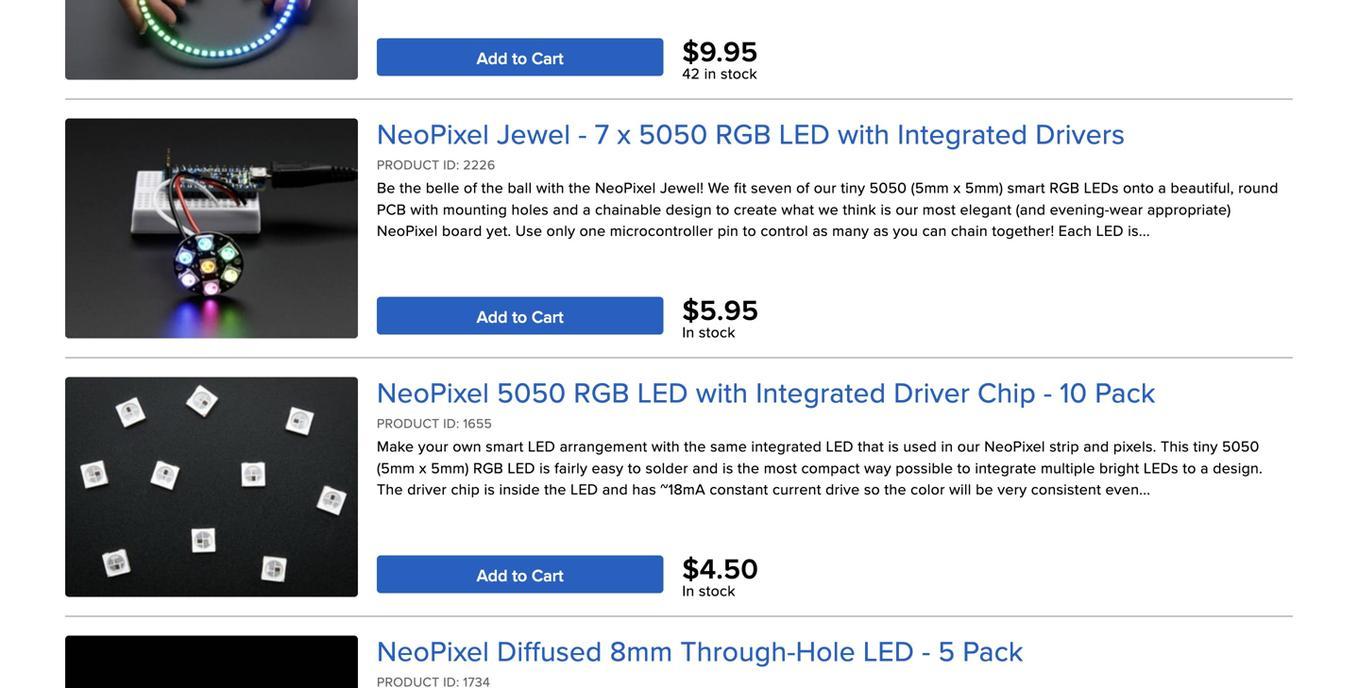 Task type: vqa. For each thing, say whether or not it's contained in the screenshot.
third Cart
yes



Task type: describe. For each thing, give the bounding box(es) containing it.
x inside "neopixel 5050 rgb led with integrated driver chip - 10 pack product id: 1655 make your own smart led arrangement with the same integrated led that is used in our neopixel strip and pixels. this tiny 5050 (5mm x 5mm) rgb led is fairly easy to solder and is the most compact way possible to integrate multiple bright leds to a design. the driver chip is inside the led and has ~18ma constant current drive so the color will be very consistent even..."
[[419, 457, 427, 479]]

2226
[[463, 155, 495, 174]]

1 of from the left
[[464, 177, 477, 198]]

and left has
[[602, 479, 628, 500]]

led left is...
[[1096, 220, 1124, 242]]

cart for 9.95
[[532, 46, 564, 70]]

5050 right this on the bottom right
[[1222, 435, 1260, 457]]

with up the think
[[838, 113, 890, 154]]

elegant
[[960, 198, 1012, 220]]

what
[[782, 198, 814, 220]]

used
[[903, 435, 937, 457]]

to right pin
[[743, 220, 757, 242]]

1 horizontal spatial a
[[1158, 177, 1167, 198]]

evening-
[[1050, 198, 1110, 220]]

one
[[580, 220, 606, 242]]

easy
[[592, 457, 624, 479]]

is left fairly
[[539, 457, 550, 479]]

the left current
[[738, 457, 760, 479]]

neopixel 5050 rgb led with integrated driver chip - 10 pack link
[[377, 372, 1156, 413]]

chip
[[451, 479, 480, 500]]

board
[[442, 220, 482, 242]]

we
[[819, 198, 839, 220]]

integrated
[[751, 435, 822, 457]]

~18ma
[[661, 479, 706, 500]]

with right pcb
[[410, 198, 439, 220]]

add to cart for 5.95
[[477, 305, 564, 329]]

hole
[[796, 631, 856, 672]]

2 of from the left
[[796, 177, 810, 198]]

color
[[911, 479, 945, 500]]

through-
[[680, 631, 796, 672]]

each
[[1059, 220, 1092, 242]]

add to cart button for 4.50
[[377, 556, 663, 594]]

and inside neopixel jewel - 7 x 5050 rgb led with integrated drivers product id: 2226 be the belle of the ball with the neopixel jewel! we fit seven of our tiny 5050 (5mm x 5mm) smart rgb leds onto a beautiful, round pcb with mounting holes and a chainable design to create what we think is our most elegant (and evening-wear appropriate) neopixel board yet. use only one microcontroller pin to control as many as you can chain together! each led is...
[[553, 198, 579, 220]]

jewel!
[[660, 177, 704, 198]]

led left fairly
[[508, 457, 535, 479]]

$ 9.95 42 in stock
[[682, 31, 758, 84]]

and right solder
[[693, 457, 718, 479]]

think
[[843, 198, 876, 220]]

will
[[949, 479, 972, 500]]

has
[[632, 479, 656, 500]]

you
[[893, 220, 918, 242]]

chainable
[[595, 198, 662, 220]]

possible
[[896, 457, 953, 479]]

and right strip
[[1084, 435, 1109, 457]]

so
[[864, 479, 880, 500]]

2 vertical spatial -
[[922, 631, 931, 672]]

diffused
[[497, 631, 602, 672]]

even...
[[1106, 479, 1151, 500]]

only
[[547, 220, 575, 242]]

to left be
[[957, 457, 971, 479]]

add to cart button for 9.95
[[377, 38, 663, 76]]

integrated inside neopixel jewel - 7 x 5050 rgb led with integrated drivers product id: 2226 be the belle of the ball with the neopixel jewel! we fit seven of our tiny 5050 (5mm x 5mm) smart rgb leds onto a beautiful, round pcb with mounting holes and a chainable design to create what we think is our most elegant (and evening-wear appropriate) neopixel board yet. use only one microcontroller pin to control as many as you can chain together! each led is...
[[898, 113, 1028, 154]]

to left fit
[[716, 198, 730, 220]]

very
[[998, 479, 1027, 500]]

$ for 4.50
[[682, 548, 700, 589]]

5mm) inside neopixel jewel - 7 x 5050 rgb led with integrated drivers product id: 2226 be the belle of the ball with the neopixel jewel! we fit seven of our tiny 5050 (5mm x 5mm) smart rgb leds onto a beautiful, round pcb with mounting holes and a chainable design to create what we think is our most elegant (and evening-wear appropriate) neopixel board yet. use only one microcontroller pin to control as many as you can chain together! each led is...
[[965, 177, 1003, 198]]

the up one at the top
[[569, 177, 591, 198]]

tiny inside "neopixel 5050 rgb led with integrated driver chip - 10 pack product id: 1655 make your own smart led arrangement with the same integrated led that is used in our neopixel strip and pixels. this tiny 5050 (5mm x 5mm) rgb led is fairly easy to solder and is the most compact way possible to integrate multiple bright leds to a design. the driver chip is inside the led and has ~18ma constant current drive so the color will be very consistent even..."
[[1193, 435, 1218, 457]]

pcb
[[377, 198, 406, 220]]

the right so
[[884, 479, 907, 500]]

10
[[1060, 372, 1087, 413]]

the down 2226
[[481, 177, 503, 198]]

cart for 5.95
[[532, 305, 564, 329]]

5.95
[[700, 289, 759, 331]]

5
[[938, 631, 955, 672]]

in inside "neopixel 5050 rgb led with integrated driver chip - 10 pack product id: 1655 make your own smart led arrangement with the same integrated led that is used in our neopixel strip and pixels. this tiny 5050 (5mm x 5mm) rgb led is fairly easy to solder and is the most compact way possible to integrate multiple bright leds to a design. the driver chip is inside the led and has ~18ma constant current drive so the color will be very consistent even..."
[[941, 435, 953, 457]]

pixels.
[[1113, 435, 1157, 457]]

ball
[[508, 177, 532, 198]]

- inside "neopixel 5050 rgb led with integrated driver chip - 10 pack product id: 1655 make your own smart led arrangement with the same integrated led that is used in our neopixel strip and pixels. this tiny 5050 (5mm x 5mm) rgb led is fairly easy to solder and is the most compact way possible to integrate multiple bright leds to a design. the driver chip is inside the led and has ~18ma constant current drive so the color will be very consistent even..."
[[1044, 372, 1052, 413]]

led down the arrangement
[[571, 479, 598, 500]]

the
[[377, 479, 403, 500]]

7
[[595, 113, 610, 154]]

neopixel diffused 8mm through-hole led - 5 pack
[[377, 631, 1023, 672]]

42
[[682, 62, 700, 84]]

many
[[832, 220, 869, 242]]

neopixel 5050 rgb led with integrated driver chip - 10 pack product id: 1655 make your own smart led arrangement with the same integrated led that is used in our neopixel strip and pixels. this tiny 5050 (5mm x 5mm) rgb led is fairly easy to solder and is the most compact way possible to integrate multiple bright leds to a design. the driver chip is inside the led and has ~18ma constant current drive so the color will be very consistent even...
[[377, 372, 1263, 500]]

to up diffused
[[512, 563, 527, 588]]

led up inside
[[528, 435, 556, 457]]

jewel
[[497, 113, 571, 154]]

add for 4.50
[[477, 563, 508, 588]]

led up the seven in the right of the page
[[779, 113, 830, 154]]

current
[[773, 479, 821, 500]]

fairly
[[555, 457, 588, 479]]

5050 up fairly
[[497, 372, 566, 413]]

drive
[[826, 479, 860, 500]]

2 as from the left
[[873, 220, 889, 242]]

neopixel jewel - 7 x 5050 rgb led wired to trinket, lit up rainbow image
[[65, 119, 358, 339]]

stock for 4.50
[[699, 580, 736, 602]]

neopixel jewel - 7 x 5050 rgb led with integrated drivers link
[[377, 113, 1125, 154]]

our inside "neopixel 5050 rgb led with integrated driver chip - 10 pack product id: 1655 make your own smart led arrangement with the same integrated led that is used in our neopixel strip and pixels. this tiny 5050 (5mm x 5mm) rgb led is fairly easy to solder and is the most compact way possible to integrate multiple bright leds to a design. the driver chip is inside the led and has ~18ma constant current drive so the color will be very consistent even..."
[[958, 435, 980, 457]]

the left same
[[684, 435, 706, 457]]

1655
[[463, 414, 492, 433]]

0 horizontal spatial a
[[583, 198, 591, 220]]

neopixel jewel - 7 x 5050 rgb led with integrated drivers product id: 2226 be the belle of the ball with the neopixel jewel! we fit seven of our tiny 5050 (5mm x 5mm) smart rgb leds onto a beautiful, round pcb with mounting holes and a chainable design to create what we think is our most elegant (and evening-wear appropriate) neopixel board yet. use only one microcontroller pin to control as many as you can chain together! each led is...
[[377, 113, 1279, 242]]

constant
[[710, 479, 768, 500]]

use
[[516, 220, 542, 242]]

yet.
[[486, 220, 511, 242]]

way
[[864, 457, 892, 479]]

make
[[377, 435, 414, 457]]

same
[[710, 435, 747, 457]]

onto
[[1123, 177, 1154, 198]]

can
[[922, 220, 947, 242]]

your
[[418, 435, 449, 457]]

multiple
[[1041, 457, 1095, 479]]

9.95
[[700, 31, 758, 72]]

drivers
[[1036, 113, 1125, 154]]

$ 5.95 in stock
[[682, 289, 759, 343]]

belle
[[426, 177, 460, 198]]

leds inside "neopixel 5050 rgb led with integrated driver chip - 10 pack product id: 1655 make your own smart led arrangement with the same integrated led that is used in our neopixel strip and pixels. this tiny 5050 (5mm x 5mm) rgb led is fairly easy to solder and is the most compact way possible to integrate multiple bright leds to a design. the driver chip is inside the led and has ~18ma constant current drive so the color will be very consistent even..."
[[1144, 457, 1179, 479]]

is right ~18ma
[[723, 457, 733, 479]]

stock inside the $ 9.95 42 in stock
[[721, 62, 757, 84]]

leds inside neopixel jewel - 7 x 5050 rgb led with integrated drivers product id: 2226 be the belle of the ball with the neopixel jewel! we fit seven of our tiny 5050 (5mm x 5mm) smart rgb leds onto a beautiful, round pcb with mounting holes and a chainable design to create what we think is our most elegant (and evening-wear appropriate) neopixel board yet. use only one microcontroller pin to control as many as you can chain together! each led is...
[[1084, 177, 1119, 198]]

bright
[[1099, 457, 1140, 479]]



Task type: locate. For each thing, give the bounding box(es) containing it.
tiny right this on the bottom right
[[1193, 435, 1218, 457]]

in inside the $ 9.95 42 in stock
[[704, 62, 717, 84]]

1 product from the top
[[377, 155, 440, 174]]

id: for 4.50
[[443, 414, 460, 433]]

a right only
[[583, 198, 591, 220]]

2 add to cart button from the top
[[377, 297, 663, 335]]

in left 5.95
[[682, 321, 695, 343]]

2 vertical spatial x
[[419, 457, 427, 479]]

smart up 'together!'
[[1007, 177, 1045, 198]]

tiny inside neopixel jewel - 7 x 5050 rgb led with integrated drivers product id: 2226 be the belle of the ball with the neopixel jewel! we fit seven of our tiny 5050 (5mm x 5mm) smart rgb leds onto a beautiful, round pcb with mounting holes and a chainable design to create what we think is our most elegant (and evening-wear appropriate) neopixel board yet. use only one microcontroller pin to control as many as you can chain together! each led is...
[[841, 177, 865, 198]]

create
[[734, 198, 777, 220]]

pack inside "neopixel 5050 rgb led with integrated driver chip - 10 pack product id: 1655 make your own smart led arrangement with the same integrated led that is used in our neopixel strip and pixels. this tiny 5050 (5mm x 5mm) rgb led is fairly easy to solder and is the most compact way possible to integrate multiple bright leds to a design. the driver chip is inside the led and has ~18ma constant current drive so the color will be very consistent even..."
[[1095, 372, 1156, 413]]

be
[[976, 479, 994, 500]]

0 horizontal spatial smart
[[486, 435, 524, 457]]

2 vertical spatial add to cart button
[[377, 556, 663, 594]]

2 vertical spatial $
[[682, 548, 700, 589]]

add for 5.95
[[477, 305, 508, 329]]

mounting
[[443, 198, 507, 220]]

in right used on the right bottom
[[941, 435, 953, 457]]

$ for 9.95
[[682, 31, 700, 72]]

add to cart up diffused
[[477, 563, 564, 588]]

0 horizontal spatial pack
[[963, 631, 1023, 672]]

is...
[[1128, 220, 1150, 242]]

1 vertical spatial tiny
[[1193, 435, 1218, 457]]

5mm) down 1655
[[431, 457, 469, 479]]

0 horizontal spatial (5mm
[[377, 457, 415, 479]]

1 vertical spatial id:
[[443, 414, 460, 433]]

1 horizontal spatial integrated
[[898, 113, 1028, 154]]

2 horizontal spatial -
[[1044, 372, 1052, 413]]

0 vertical spatial in
[[704, 62, 717, 84]]

2 horizontal spatial our
[[958, 435, 980, 457]]

0 vertical spatial stock
[[721, 62, 757, 84]]

1 vertical spatial (5mm
[[377, 457, 415, 479]]

id:
[[443, 155, 460, 174], [443, 414, 460, 433]]

add
[[477, 46, 508, 70], [477, 305, 508, 329], [477, 563, 508, 588]]

rgb
[[715, 113, 771, 154], [1050, 177, 1080, 198], [574, 372, 630, 413], [473, 457, 503, 479]]

5050
[[639, 113, 708, 154], [870, 177, 907, 198], [497, 372, 566, 413], [1222, 435, 1260, 457]]

most right the 'you'
[[923, 198, 956, 220]]

0 horizontal spatial as
[[813, 220, 828, 242]]

1 vertical spatial most
[[764, 457, 797, 479]]

10 pack neopixel 5050 rgb led with integrated driver chip image
[[65, 377, 358, 597]]

1 horizontal spatial of
[[796, 177, 810, 198]]

control
[[761, 220, 808, 242]]

smart down 1655
[[486, 435, 524, 457]]

integrated up integrated
[[756, 372, 886, 413]]

add to cart button up jewel
[[377, 38, 663, 76]]

our up will
[[958, 435, 980, 457]]

with right ball
[[536, 177, 565, 198]]

is right the think
[[881, 198, 892, 220]]

2 vertical spatial add to cart
[[477, 563, 564, 588]]

3 cart from the top
[[532, 563, 564, 588]]

add to cart for 4.50
[[477, 563, 564, 588]]

5mm) up chain
[[965, 177, 1003, 198]]

design.
[[1213, 457, 1263, 479]]

is right that
[[888, 435, 899, 457]]

in for 5.95
[[682, 321, 695, 343]]

0 horizontal spatial of
[[464, 177, 477, 198]]

0 vertical spatial tiny
[[841, 177, 865, 198]]

in inside $ 5.95 in stock
[[682, 321, 695, 343]]

(and
[[1016, 198, 1046, 220]]

compact
[[801, 457, 860, 479]]

cart up diffused
[[532, 563, 564, 588]]

add to cart up jewel
[[477, 46, 564, 70]]

leds right bright on the right
[[1144, 457, 1179, 479]]

product inside neopixel jewel - 7 x 5050 rgb led with integrated drivers product id: 2226 be the belle of the ball with the neopixel jewel! we fit seven of our tiny 5050 (5mm x 5mm) smart rgb leds onto a beautiful, round pcb with mounting holes and a chainable design to create what we think is our most elegant (and evening-wear appropriate) neopixel board yet. use only one microcontroller pin to control as many as you can chain together! each led is...
[[377, 155, 440, 174]]

most left compact
[[764, 457, 797, 479]]

pack right the 10
[[1095, 372, 1156, 413]]

a right onto
[[1158, 177, 1167, 198]]

2 id: from the top
[[443, 414, 460, 433]]

add down yet.
[[477, 305, 508, 329]]

to right easy
[[628, 457, 641, 479]]

of down 2226
[[464, 177, 477, 198]]

(5mm inside "neopixel 5050 rgb led with integrated driver chip - 10 pack product id: 1655 make your own smart led arrangement with the same integrated led that is used in our neopixel strip and pixels. this tiny 5050 (5mm x 5mm) rgb led is fairly easy to solder and is the most compact way possible to integrate multiple bright leds to a design. the driver chip is inside the led and has ~18ma constant current drive so the color will be very consistent even..."
[[377, 457, 415, 479]]

1 vertical spatial $
[[682, 289, 700, 331]]

as left the 'you'
[[873, 220, 889, 242]]

is inside neopixel jewel - 7 x 5050 rgb led with integrated drivers product id: 2226 be the belle of the ball with the neopixel jewel! we fit seven of our tiny 5050 (5mm x 5mm) smart rgb leds onto a beautiful, round pcb with mounting holes and a chainable design to create what we think is our most elegant (and evening-wear appropriate) neopixel board yet. use only one microcontroller pin to control as many as you can chain together! each led is...
[[881, 198, 892, 220]]

product up be
[[377, 155, 440, 174]]

together!
[[992, 220, 1054, 242]]

$ for 5.95
[[682, 289, 700, 331]]

1 $ from the top
[[682, 31, 700, 72]]

5050 up jewel! on the top of page
[[639, 113, 708, 154]]

0 vertical spatial x
[[617, 113, 631, 154]]

1 horizontal spatial our
[[896, 198, 918, 220]]

0 vertical spatial $
[[682, 31, 700, 72]]

leds left onto
[[1084, 177, 1119, 198]]

1 vertical spatial in
[[941, 435, 953, 457]]

smart inside "neopixel 5050 rgb led with integrated driver chip - 10 pack product id: 1655 make your own smart led arrangement with the same integrated led that is used in our neopixel strip and pixels. this tiny 5050 (5mm x 5mm) rgb led is fairly easy to solder and is the most compact way possible to integrate multiple bright leds to a design. the driver chip is inside the led and has ~18ma constant current drive so the color will be very consistent even..."
[[486, 435, 524, 457]]

smart inside neopixel jewel - 7 x 5050 rgb led with integrated drivers product id: 2226 be the belle of the ball with the neopixel jewel! we fit seven of our tiny 5050 (5mm x 5mm) smart rgb leds onto a beautiful, round pcb with mounting holes and a chainable design to create what we think is our most elegant (and evening-wear appropriate) neopixel board yet. use only one microcontroller pin to control as many as you can chain together! each led is...
[[1007, 177, 1045, 198]]

1 vertical spatial add to cart button
[[377, 297, 663, 335]]

most inside "neopixel 5050 rgb led with integrated driver chip - 10 pack product id: 1655 make your own smart led arrangement with the same integrated led that is used in our neopixel strip and pixels. this tiny 5050 (5mm x 5mm) rgb led is fairly easy to solder and is the most compact way possible to integrate multiple bright leds to a design. the driver chip is inside the led and has ~18ma constant current drive so the color will be very consistent even..."
[[764, 457, 797, 479]]

2 add to cart from the top
[[477, 305, 564, 329]]

1 horizontal spatial x
[[617, 113, 631, 154]]

0 vertical spatial smart
[[1007, 177, 1045, 198]]

holes
[[511, 198, 549, 220]]

2 product from the top
[[377, 414, 440, 433]]

stock inside $ 5.95 in stock
[[699, 321, 736, 343]]

1 vertical spatial add
[[477, 305, 508, 329]]

1 horizontal spatial leds
[[1144, 457, 1179, 479]]

1 horizontal spatial smart
[[1007, 177, 1045, 198]]

product inside "neopixel 5050 rgb led with integrated driver chip - 10 pack product id: 1655 make your own smart led arrangement with the same integrated led that is used in our neopixel strip and pixels. this tiny 5050 (5mm x 5mm) rgb led is fairly easy to solder and is the most compact way possible to integrate multiple bright leds to a design. the driver chip is inside the led and has ~18ma constant current drive so the color will be very consistent even..."
[[377, 414, 440, 433]]

rgb down 1655
[[473, 457, 503, 479]]

cart for 4.50
[[532, 563, 564, 588]]

stock up neopixel 5050 rgb led with integrated driver chip - 10 pack "link"
[[699, 321, 736, 343]]

that
[[858, 435, 884, 457]]

add up jewel
[[477, 46, 508, 70]]

1 cart from the top
[[532, 46, 564, 70]]

$ inside $ 5.95 in stock
[[682, 289, 700, 331]]

0 vertical spatial cart
[[532, 46, 564, 70]]

0 vertical spatial -
[[578, 113, 587, 154]]

a left 'design.'
[[1201, 457, 1209, 479]]

1 add to cart from the top
[[477, 46, 564, 70]]

2 in from the top
[[682, 580, 695, 602]]

add to cart button for 5.95
[[377, 297, 663, 335]]

add for 9.95
[[477, 46, 508, 70]]

0 horizontal spatial leds
[[1084, 177, 1119, 198]]

0 vertical spatial in
[[682, 321, 695, 343]]

1 vertical spatial smart
[[486, 435, 524, 457]]

(5mm
[[911, 177, 949, 198], [377, 457, 415, 479]]

1 horizontal spatial tiny
[[1193, 435, 1218, 457]]

0 vertical spatial leds
[[1084, 177, 1119, 198]]

3 add to cart button from the top
[[377, 556, 663, 594]]

most inside neopixel jewel - 7 x 5050 rgb led with integrated drivers product id: 2226 be the belle of the ball with the neopixel jewel! we fit seven of our tiny 5050 (5mm x 5mm) smart rgb leds onto a beautiful, round pcb with mounting holes and a chainable design to create what we think is our most elegant (and evening-wear appropriate) neopixel board yet. use only one microcontroller pin to control as many as you can chain together! each led is...
[[923, 198, 956, 220]]

chip
[[978, 372, 1036, 413]]

x up chain
[[953, 177, 961, 198]]

0 vertical spatial add
[[477, 46, 508, 70]]

2 vertical spatial cart
[[532, 563, 564, 588]]

0 vertical spatial (5mm
[[911, 177, 949, 198]]

4.50
[[700, 548, 759, 589]]

(5mm up can
[[911, 177, 949, 198]]

to up jewel
[[512, 46, 527, 70]]

1 horizontal spatial (5mm
[[911, 177, 949, 198]]

neopixel
[[377, 113, 489, 154], [595, 177, 656, 198], [377, 220, 438, 242], [377, 372, 489, 413], [984, 435, 1045, 457], [377, 631, 489, 672]]

id: up belle
[[443, 155, 460, 174]]

- inside neopixel jewel - 7 x 5050 rgb led with integrated drivers product id: 2226 be the belle of the ball with the neopixel jewel! we fit seven of our tiny 5050 (5mm x 5mm) smart rgb leds onto a beautiful, round pcb with mounting holes and a chainable design to create what we think is our most elegant (and evening-wear appropriate) neopixel board yet. use only one microcontroller pin to control as many as you can chain together! each led is...
[[578, 113, 587, 154]]

our left can
[[896, 198, 918, 220]]

1 in from the top
[[682, 321, 695, 343]]

cart
[[532, 46, 564, 70], [532, 305, 564, 329], [532, 563, 564, 588]]

stock for 5.95
[[699, 321, 736, 343]]

arrangement
[[560, 435, 647, 457]]

rgb up the arrangement
[[574, 372, 630, 413]]

integrated up elegant
[[898, 113, 1028, 154]]

$
[[682, 31, 700, 72], [682, 289, 700, 331], [682, 548, 700, 589]]

and left one at the top
[[553, 198, 579, 220]]

0 horizontal spatial tiny
[[841, 177, 865, 198]]

integrate
[[975, 457, 1037, 479]]

a inside "neopixel 5050 rgb led with integrated driver chip - 10 pack product id: 1655 make your own smart led arrangement with the same integrated led that is used in our neopixel strip and pixels. this tiny 5050 (5mm x 5mm) rgb led is fairly easy to solder and is the most compact way possible to integrate multiple bright leds to a design. the driver chip is inside the led and has ~18ma constant current drive so the color will be very consistent even..."
[[1201, 457, 1209, 479]]

5mm)
[[965, 177, 1003, 198], [431, 457, 469, 479]]

product up make at left bottom
[[377, 414, 440, 433]]

0 horizontal spatial our
[[814, 177, 837, 198]]

1 as from the left
[[813, 220, 828, 242]]

$ inside the $ 9.95 42 in stock
[[682, 31, 700, 72]]

x right make at left bottom
[[419, 457, 427, 479]]

1 add to cart button from the top
[[377, 38, 663, 76]]

we
[[708, 177, 730, 198]]

2 $ from the top
[[682, 289, 700, 331]]

8mm
[[610, 631, 673, 672]]

add down chip
[[477, 563, 508, 588]]

with up ~18ma
[[652, 435, 680, 457]]

1 horizontal spatial pack
[[1095, 372, 1156, 413]]

with
[[838, 113, 890, 154], [536, 177, 565, 198], [410, 198, 439, 220], [696, 372, 748, 413], [652, 435, 680, 457]]

led up solder
[[637, 372, 688, 413]]

2 horizontal spatial x
[[953, 177, 961, 198]]

2 vertical spatial stock
[[699, 580, 736, 602]]

this
[[1161, 435, 1189, 457]]

cart down only
[[532, 305, 564, 329]]

in
[[682, 321, 695, 343], [682, 580, 695, 602]]

design
[[666, 198, 712, 220]]

own
[[453, 435, 482, 457]]

1 vertical spatial -
[[1044, 372, 1052, 413]]

3 add to cart from the top
[[477, 563, 564, 588]]

is right chip
[[484, 479, 495, 500]]

3 add from the top
[[477, 563, 508, 588]]

- left 5 on the bottom right of page
[[922, 631, 931, 672]]

1 horizontal spatial as
[[873, 220, 889, 242]]

1 horizontal spatial -
[[922, 631, 931, 672]]

x right 7
[[617, 113, 631, 154]]

led left 5 on the bottom right of page
[[863, 631, 914, 672]]

the right be
[[400, 177, 422, 198]]

strip
[[1050, 435, 1079, 457]]

1 horizontal spatial in
[[941, 435, 953, 457]]

1 vertical spatial 5mm)
[[431, 457, 469, 479]]

0 horizontal spatial in
[[704, 62, 717, 84]]

1 add from the top
[[477, 46, 508, 70]]

product for 5.95
[[377, 155, 440, 174]]

0 vertical spatial most
[[923, 198, 956, 220]]

0 horizontal spatial integrated
[[756, 372, 886, 413]]

tiny right we
[[841, 177, 865, 198]]

a
[[1158, 177, 1167, 198], [583, 198, 591, 220], [1201, 457, 1209, 479]]

cart up jewel
[[532, 46, 564, 70]]

id: inside "neopixel 5050 rgb led with integrated driver chip - 10 pack product id: 1655 make your own smart led arrangement with the same integrated led that is used in our neopixel strip and pixels. this tiny 5050 (5mm x 5mm) rgb led is fairly easy to solder and is the most compact way possible to integrate multiple bright leds to a design. the driver chip is inside the led and has ~18ma constant current drive so the color will be very consistent even..."
[[443, 414, 460, 433]]

id: left 1655
[[443, 414, 460, 433]]

round
[[1238, 177, 1279, 198]]

led left that
[[826, 435, 854, 457]]

in right the '42'
[[704, 62, 717, 84]]

chain
[[951, 220, 988, 242]]

rgb up fit
[[715, 113, 771, 154]]

1 horizontal spatial 5mm)
[[965, 177, 1003, 198]]

2 cart from the top
[[532, 305, 564, 329]]

$ inside '$ 4.50 in stock'
[[682, 548, 700, 589]]

to left 'design.'
[[1183, 457, 1196, 479]]

1 vertical spatial leds
[[1144, 457, 1179, 479]]

id: inside neopixel jewel - 7 x 5050 rgb led with integrated drivers product id: 2226 be the belle of the ball with the neopixel jewel! we fit seven of our tiny 5050 (5mm x 5mm) smart rgb leds onto a beautiful, round pcb with mounting holes and a chainable design to create what we think is our most elegant (and evening-wear appropriate) neopixel board yet. use only one microcontroller pin to control as many as you can chain together! each led is...
[[443, 155, 460, 174]]

in left 4.50
[[682, 580, 695, 602]]

0 horizontal spatial x
[[419, 457, 427, 479]]

(5mm inside neopixel jewel - 7 x 5050 rgb led with integrated drivers product id: 2226 be the belle of the ball with the neopixel jewel! we fit seven of our tiny 5050 (5mm x 5mm) smart rgb leds onto a beautiful, round pcb with mounting holes and a chainable design to create what we think is our most elegant (and evening-wear appropriate) neopixel board yet. use only one microcontroller pin to control as many as you can chain together! each led is...
[[911, 177, 949, 198]]

0 horizontal spatial 5mm)
[[431, 457, 469, 479]]

1 vertical spatial x
[[953, 177, 961, 198]]

5050 up the 'you'
[[870, 177, 907, 198]]

fit
[[734, 177, 747, 198]]

stock up neopixel diffused 8mm through-hole led - 5 pack
[[699, 580, 736, 602]]

0 vertical spatial integrated
[[898, 113, 1028, 154]]

microcontroller
[[610, 220, 713, 242]]

stock
[[721, 62, 757, 84], [699, 321, 736, 343], [699, 580, 736, 602]]

product for 4.50
[[377, 414, 440, 433]]

0 vertical spatial pack
[[1095, 372, 1156, 413]]

integrated
[[898, 113, 1028, 154], [756, 372, 886, 413]]

0 vertical spatial id:
[[443, 155, 460, 174]]

1 vertical spatial cart
[[532, 305, 564, 329]]

1 vertical spatial add to cart
[[477, 305, 564, 329]]

consistent
[[1031, 479, 1101, 500]]

driver
[[407, 479, 447, 500]]

add to cart for 9.95
[[477, 46, 564, 70]]

stock right the '42'
[[721, 62, 757, 84]]

id: for 5.95
[[443, 155, 460, 174]]

1 vertical spatial pack
[[963, 631, 1023, 672]]

add to cart down use
[[477, 305, 564, 329]]

neopixel diffused 8mm through-hole led - 5 pack link
[[377, 631, 1023, 672]]

our
[[814, 177, 837, 198], [896, 198, 918, 220], [958, 435, 980, 457]]

0 vertical spatial product
[[377, 155, 440, 174]]

our left the think
[[814, 177, 837, 198]]

$ 4.50 in stock
[[682, 548, 759, 602]]

most
[[923, 198, 956, 220], [764, 457, 797, 479]]

add to cart button up diffused
[[377, 556, 663, 594]]

0 vertical spatial 5mm)
[[965, 177, 1003, 198]]

seven
[[751, 177, 792, 198]]

in for 4.50
[[682, 580, 695, 602]]

leds
[[1084, 177, 1119, 198], [1144, 457, 1179, 479]]

with up same
[[696, 372, 748, 413]]

driver
[[894, 372, 970, 413]]

appropriate)
[[1147, 198, 1231, 220]]

add to cart button
[[377, 38, 663, 76], [377, 297, 663, 335], [377, 556, 663, 594]]

to down use
[[512, 305, 527, 329]]

0 vertical spatial add to cart button
[[377, 38, 663, 76]]

integrated inside "neopixel 5050 rgb led with integrated driver chip - 10 pack product id: 1655 make your own smart led arrangement with the same integrated led that is used in our neopixel strip and pixels. this tiny 5050 (5mm x 5mm) rgb led is fairly easy to solder and is the most compact way possible to integrate multiple bright leds to a design. the driver chip is inside the led and has ~18ma constant current drive so the color will be very consistent even..."
[[756, 372, 886, 413]]

1 vertical spatial integrated
[[756, 372, 886, 413]]

1 id: from the top
[[443, 155, 460, 174]]

pack
[[1095, 372, 1156, 413], [963, 631, 1023, 672]]

inside
[[499, 479, 540, 500]]

pack right 5 on the bottom right of page
[[963, 631, 1023, 672]]

be
[[377, 177, 395, 198]]

2 vertical spatial add
[[477, 563, 508, 588]]

- left 7
[[578, 113, 587, 154]]

the right inside
[[544, 479, 566, 500]]

stock inside '$ 4.50 in stock'
[[699, 580, 736, 602]]

and
[[553, 198, 579, 220], [1084, 435, 1109, 457], [693, 457, 718, 479], [602, 479, 628, 500]]

0 vertical spatial add to cart
[[477, 46, 564, 70]]

add to cart button down use
[[377, 297, 663, 335]]

1 vertical spatial product
[[377, 414, 440, 433]]

as left many
[[813, 220, 828, 242]]

beautiful,
[[1171, 177, 1234, 198]]

(5mm left your
[[377, 457, 415, 479]]

2 horizontal spatial a
[[1201, 457, 1209, 479]]

of right the seven in the right of the page
[[796, 177, 810, 198]]

1 vertical spatial in
[[682, 580, 695, 602]]

in inside '$ 4.50 in stock'
[[682, 580, 695, 602]]

- left the 10
[[1044, 372, 1052, 413]]

1 vertical spatial stock
[[699, 321, 736, 343]]

1 horizontal spatial most
[[923, 198, 956, 220]]

wear
[[1110, 198, 1143, 220]]

pin
[[718, 220, 739, 242]]

rgb right (and
[[1050, 177, 1080, 198]]

2 add from the top
[[477, 305, 508, 329]]

0 horizontal spatial most
[[764, 457, 797, 479]]

0 horizontal spatial -
[[578, 113, 587, 154]]

5mm) inside "neopixel 5050 rgb led with integrated driver chip - 10 pack product id: 1655 make your own smart led arrangement with the same integrated led that is used in our neopixel strip and pixels. this tiny 5050 (5mm x 5mm) rgb led is fairly easy to solder and is the most compact way possible to integrate multiple bright leds to a design. the driver chip is inside the led and has ~18ma constant current drive so the color will be very consistent even..."
[[431, 457, 469, 479]]

3 $ from the top
[[682, 548, 700, 589]]



